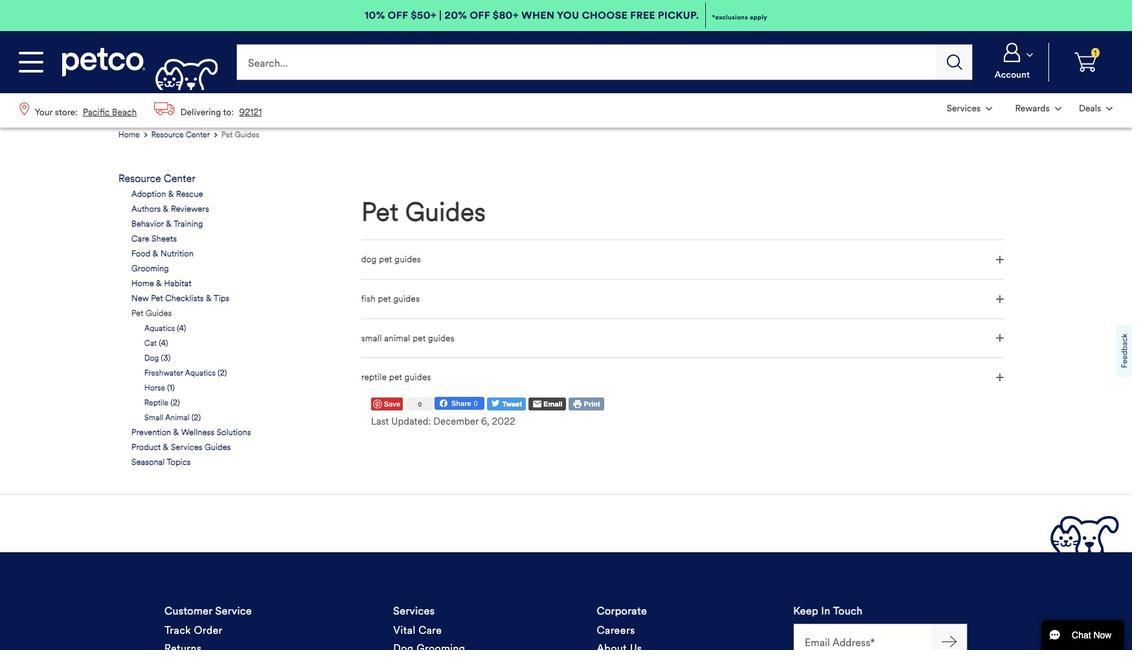 Task type: vqa. For each thing, say whether or not it's contained in the screenshot.


Task type: describe. For each thing, give the bounding box(es) containing it.
authors & reviewers link
[[131, 204, 209, 215]]

$80+
[[493, 9, 519, 21]]

vital care
[[393, 625, 442, 637]]

care sheets link
[[131, 233, 177, 245]]

0 vertical spatial home
[[118, 130, 140, 139]]

tips
[[214, 294, 229, 304]]

adoption
[[131, 189, 166, 200]]

new
[[131, 294, 149, 304]]

small animal pet guides link
[[361, 318, 1004, 358]]

habitat
[[164, 279, 191, 289]]

animal
[[384, 333, 410, 344]]

resource center
[[151, 130, 210, 139]]

6,
[[481, 416, 490, 428]]

pet for reptile
[[389, 372, 402, 383]]

you
[[557, 9, 579, 21]]

reptile
[[361, 372, 387, 383]]

product & services guides link
[[131, 442, 231, 454]]

tweet link
[[488, 398, 526, 411]]

choose
[[582, 9, 628, 21]]

0 vertical spatial (4)
[[177, 323, 186, 333]]

email link
[[529, 398, 567, 411]]

carat down icon 13 image inside carat down icon 13 popup button
[[986, 107, 993, 111]]

dog link
[[144, 353, 159, 364]]

& up behavior & training link at the left
[[163, 204, 169, 215]]

& down authors & reviewers link
[[166, 219, 172, 229]]

resource center adoption & rescue authors & reviewers behavior & training care sheets food & nutrition grooming home & habitat new pet checklists & tips pet guides aquatics (4) cat (4) dog (3) freshwater aquatics (2) horse (1) reptile (2) small animal (2) prevention & wellness solutions product & services guides seasonal topics
[[118, 172, 251, 468]]

*exclusions
[[712, 13, 748, 21]]

fish
[[361, 293, 376, 304]]

grooming link
[[131, 263, 169, 275]]

keep in touch
[[794, 605, 863, 618]]

small
[[144, 413, 163, 423]]

1 list from the left
[[10, 93, 271, 128]]

new pet checklists & tips link
[[131, 293, 229, 305]]

adoption & rescue link
[[131, 189, 203, 200]]

animal
[[165, 413, 190, 423]]

tweet
[[500, 401, 522, 409]]

20%
[[445, 9, 467, 21]]

print
[[582, 401, 600, 409]]

search image
[[947, 54, 963, 70]]

& up the seasonal topics link
[[163, 443, 169, 453]]

*exclusions apply
[[712, 13, 768, 21]]

grooming
[[131, 264, 169, 274]]

track order
[[165, 625, 223, 637]]

careers
[[597, 625, 635, 637]]

sheets
[[152, 234, 177, 244]]

free
[[630, 9, 656, 21]]

0 vertical spatial (2)
[[218, 368, 227, 378]]

small animal link
[[144, 412, 190, 424]]

customer
[[165, 605, 212, 618]]

1 horizontal spatial care
[[419, 625, 442, 637]]

10% off $50+ | 20% off $80+ when you choose free pickup.
[[365, 9, 699, 21]]

training
[[174, 219, 203, 229]]

customer service
[[165, 605, 252, 618]]

0 vertical spatial pet guides
[[221, 130, 259, 139]]

1 horizontal spatial aquatics
[[185, 368, 216, 378]]

1 vertical spatial resource center link
[[118, 172, 196, 185]]

dog
[[361, 254, 377, 265]]

care inside resource center adoption & rescue authors & reviewers behavior & training care sheets food & nutrition grooming home & habitat new pet checklists & tips pet guides aquatics (4) cat (4) dog (3) freshwater aquatics (2) horse (1) reptile (2) small animal (2) prevention & wellness solutions product & services guides seasonal topics
[[131, 234, 149, 244]]

behavior
[[131, 219, 164, 229]]

pet for dog
[[379, 254, 392, 265]]

reviewers
[[171, 204, 209, 215]]

0
[[418, 401, 422, 408]]

rescue
[[176, 189, 203, 200]]

reptile pet guides
[[361, 372, 431, 383]]

pet for fish
[[378, 293, 391, 304]]

wellness
[[181, 428, 215, 438]]

dog pet guides link
[[361, 240, 1004, 279]]

save
[[384, 400, 401, 408]]

track
[[165, 625, 191, 637]]

track order link
[[165, 622, 223, 640]]

|
[[439, 9, 442, 21]]

2 list from the left
[[938, 93, 1122, 124]]

vital
[[393, 625, 416, 637]]



Task type: locate. For each thing, give the bounding box(es) containing it.
last
[[371, 416, 389, 428]]

vital care link
[[393, 622, 442, 640]]

1
[[1094, 48, 1097, 57]]

guides inside dog pet guides link
[[395, 254, 421, 265]]

submit email address image
[[942, 634, 957, 650]]

home link
[[118, 128, 149, 141]]

arrow right 12 button
[[932, 624, 968, 650]]

1 vertical spatial services
[[393, 605, 435, 618]]

keep
[[794, 605, 819, 618]]

pet right resource center
[[221, 130, 233, 139]]

resource center link up adoption
[[118, 172, 196, 185]]

0 horizontal spatial list
[[10, 93, 271, 128]]

resource for resource center
[[151, 130, 184, 139]]

(2)
[[218, 368, 227, 378], [171, 398, 180, 408], [192, 413, 201, 423]]

home left resource center
[[118, 130, 140, 139]]

reptile pet guides link
[[361, 358, 1004, 397]]

seasonal
[[131, 458, 165, 468]]

last updated: december 6, 2022
[[371, 416, 516, 428]]

2 off from the left
[[470, 9, 490, 21]]

0 vertical spatial resource center link
[[151, 128, 219, 141]]

guides right fish
[[394, 293, 420, 304]]

guides for reptile pet guides
[[405, 372, 431, 383]]

2 vertical spatial (2)
[[192, 413, 201, 423]]

0 vertical spatial resource
[[151, 130, 184, 139]]

(4) right cat
[[159, 338, 168, 348]]

care right vital
[[419, 625, 442, 637]]

home
[[118, 130, 140, 139], [131, 279, 154, 289]]

1 vertical spatial care
[[419, 625, 442, 637]]

careers link
[[597, 622, 635, 640]]

guides
[[235, 130, 259, 139], [405, 196, 486, 228], [146, 308, 172, 319], [205, 443, 231, 453]]

2022
[[492, 416, 516, 428]]

0 vertical spatial aquatics
[[144, 323, 175, 333]]

resource center link
[[151, 128, 219, 141], [118, 172, 196, 185]]

authors
[[131, 204, 161, 215]]

pet guides up dog pet guides
[[361, 196, 486, 228]]

in
[[822, 605, 831, 618]]

1 vertical spatial home
[[131, 279, 154, 289]]

list
[[10, 93, 271, 128], [938, 93, 1122, 124]]

& down the grooming link
[[156, 279, 162, 289]]

order
[[194, 625, 223, 637]]

services up vital care
[[393, 605, 435, 618]]

resource
[[151, 130, 184, 139], [118, 172, 161, 185]]

& right food
[[153, 249, 158, 259]]

pet right animal
[[413, 333, 426, 344]]

1 horizontal spatial services
[[393, 605, 435, 618]]

reptile link
[[144, 397, 169, 409]]

pet up dog
[[361, 196, 399, 228]]

aquatics right freshwater
[[185, 368, 216, 378]]

center inside resource center adoption & rescue authors & reviewers behavior & training care sheets food & nutrition grooming home & habitat new pet checklists & tips pet guides aquatics (4) cat (4) dog (3) freshwater aquatics (2) horse (1) reptile (2) small animal (2) prevention & wellness solutions product & services guides seasonal topics
[[164, 172, 196, 185]]

when
[[522, 9, 555, 21]]

1 vertical spatial pet guides
[[361, 196, 486, 228]]

0 horizontal spatial (4)
[[159, 338, 168, 348]]

pickup.
[[658, 9, 699, 21]]

Search search field
[[237, 44, 937, 80]]

email
[[542, 401, 563, 409]]

cat
[[144, 338, 157, 348]]

& down the animal
[[173, 428, 179, 438]]

aquatics up cat
[[144, 323, 175, 333]]

center for resource center adoption & rescue authors & reviewers behavior & training care sheets food & nutrition grooming home & habitat new pet checklists & tips pet guides aquatics (4) cat (4) dog (3) freshwater aquatics (2) horse (1) reptile (2) small animal (2) prevention & wellness solutions product & services guides seasonal topics
[[164, 172, 196, 185]]

& up authors & reviewers link
[[168, 189, 174, 200]]

freshwater aquatics link
[[144, 367, 216, 379]]

1 horizontal spatial off
[[470, 9, 490, 21]]

dog
[[144, 353, 159, 363]]

services inside resource center adoption & rescue authors & reviewers behavior & training care sheets food & nutrition grooming home & habitat new pet checklists & tips pet guides aquatics (4) cat (4) dog (3) freshwater aquatics (2) horse (1) reptile (2) small animal (2) prevention & wellness solutions product & services guides seasonal topics
[[171, 443, 202, 453]]

guides inside fish pet guides link
[[394, 293, 420, 304]]

10%
[[365, 9, 385, 21]]

1 horizontal spatial pet guides
[[361, 196, 486, 228]]

pet guides right resource center
[[221, 130, 259, 139]]

updated:
[[391, 416, 431, 428]]

guides up 0
[[405, 372, 431, 383]]

fish pet guides
[[361, 293, 420, 304]]

0 vertical spatial center
[[186, 130, 210, 139]]

service
[[215, 605, 252, 618]]

dog pet guides
[[361, 254, 421, 265]]

resource up adoption
[[118, 172, 161, 185]]

1 vertical spatial resource
[[118, 172, 161, 185]]

services down the prevention & wellness solutions link
[[171, 443, 202, 453]]

guides inside small animal pet guides link
[[428, 333, 455, 344]]

carat down icon 13 button
[[982, 43, 1044, 82], [1003, 95, 1069, 123], [1072, 95, 1121, 123]]

guides for dog pet guides
[[395, 254, 421, 265]]

off right 10%
[[388, 9, 408, 21]]

resource for resource center adoption & rescue authors & reviewers behavior & training care sheets food & nutrition grooming home & habitat new pet checklists & tips pet guides aquatics (4) cat (4) dog (3) freshwater aquatics (2) horse (1) reptile (2) small animal (2) prevention & wellness solutions product & services guides seasonal topics
[[118, 172, 161, 185]]

horse link
[[144, 382, 165, 394]]

guides right dog
[[395, 254, 421, 265]]

touch
[[833, 605, 863, 618]]

solutions
[[217, 428, 251, 438]]

pet right dog
[[379, 254, 392, 265]]

(3)
[[161, 353, 171, 363]]

0 vertical spatial care
[[131, 234, 149, 244]]

nutrition
[[160, 249, 194, 259]]

pet down home & habitat link at top left
[[151, 294, 163, 304]]

reptile
[[144, 398, 169, 408]]

off right 20%
[[470, 9, 490, 21]]

small
[[361, 333, 382, 344]]

behavior & training link
[[131, 218, 203, 230]]

prevention & wellness solutions link
[[131, 427, 251, 439]]

seasonal topics link
[[131, 457, 191, 469]]

resource inside resource center adoption & rescue authors & reviewers behavior & training care sheets food & nutrition grooming home & habitat new pet checklists & tips pet guides aquatics (4) cat (4) dog (3) freshwater aquatics (2) horse (1) reptile (2) small animal (2) prevention & wellness solutions product & services guides seasonal topics
[[118, 172, 161, 185]]

0 horizontal spatial pet guides
[[221, 130, 259, 139]]

food
[[131, 249, 150, 259]]

1 vertical spatial (2)
[[171, 398, 180, 408]]

0 vertical spatial services
[[171, 443, 202, 453]]

None email field
[[794, 624, 932, 650]]

sidebar navigation element
[[118, 172, 314, 469]]

1 link
[[1055, 43, 1117, 82]]

product
[[131, 443, 161, 453]]

$50+
[[411, 9, 437, 21]]

resource right home link
[[151, 130, 184, 139]]

pet right reptile in the bottom of the page
[[389, 372, 402, 383]]

resource center link right home link
[[151, 128, 219, 141]]

home & habitat link
[[131, 278, 191, 290]]

guides inside reptile pet guides "link"
[[405, 372, 431, 383]]

pet down new
[[131, 308, 143, 319]]

topics
[[167, 458, 191, 468]]

1 vertical spatial aquatics
[[185, 368, 216, 378]]

pet inside "link"
[[389, 372, 402, 383]]

1 off from the left
[[388, 9, 408, 21]]

0 horizontal spatial care
[[131, 234, 149, 244]]

small animal pet guides
[[361, 333, 455, 344]]

1 vertical spatial center
[[164, 172, 196, 185]]

guides
[[395, 254, 421, 265], [394, 293, 420, 304], [428, 333, 455, 344], [405, 372, 431, 383]]

home inside resource center adoption & rescue authors & reviewers behavior & training care sheets food & nutrition grooming home & habitat new pet checklists & tips pet guides aquatics (4) cat (4) dog (3) freshwater aquatics (2) horse (1) reptile (2) small animal (2) prevention & wellness solutions product & services guides seasonal topics
[[131, 279, 154, 289]]

aquatics
[[144, 323, 175, 333], [185, 368, 216, 378]]

prevention
[[131, 428, 171, 438]]

corporate
[[597, 605, 647, 618]]

pet right fish
[[378, 293, 391, 304]]

aquatics link
[[144, 323, 175, 334]]

guides right animal
[[428, 333, 455, 344]]

fish pet guides link
[[361, 279, 1004, 318]]

(2) up the animal
[[171, 398, 180, 408]]

home up new
[[131, 279, 154, 289]]

print link
[[569, 398, 604, 411]]

(2) right freshwater aquatics link
[[218, 368, 227, 378]]

2 horizontal spatial (2)
[[218, 368, 227, 378]]

december
[[434, 416, 479, 428]]

1 horizontal spatial (4)
[[177, 323, 186, 333]]

carat down icon 13 image
[[1027, 53, 1033, 57], [986, 107, 993, 111], [1055, 107, 1062, 111], [1107, 107, 1113, 111]]

1 horizontal spatial (2)
[[192, 413, 201, 423]]

(4)
[[177, 323, 186, 333], [159, 338, 168, 348]]

(1)
[[167, 383, 175, 393]]

care up food
[[131, 234, 149, 244]]

1 vertical spatial (4)
[[159, 338, 168, 348]]

carat down icon 13 button
[[939, 95, 1000, 123]]

pet
[[221, 130, 233, 139], [361, 196, 399, 228], [151, 294, 163, 304], [131, 308, 143, 319]]

horse
[[144, 383, 165, 393]]

guides for fish pet guides
[[394, 293, 420, 304]]

pet guides
[[221, 130, 259, 139], [361, 196, 486, 228]]

(2) up wellness
[[192, 413, 201, 423]]

food & nutrition link
[[131, 248, 194, 260]]

1 horizontal spatial list
[[938, 93, 1122, 124]]

center for resource center
[[186, 130, 210, 139]]

checklists
[[165, 294, 204, 304]]

0 horizontal spatial aquatics
[[144, 323, 175, 333]]

freshwater
[[144, 368, 183, 378]]

cat link
[[144, 338, 157, 349]]

(4) right aquatics link
[[177, 323, 186, 333]]

0 horizontal spatial (2)
[[171, 398, 180, 408]]

0 horizontal spatial off
[[388, 9, 408, 21]]

& left tips
[[206, 294, 212, 304]]

0 horizontal spatial services
[[171, 443, 202, 453]]



